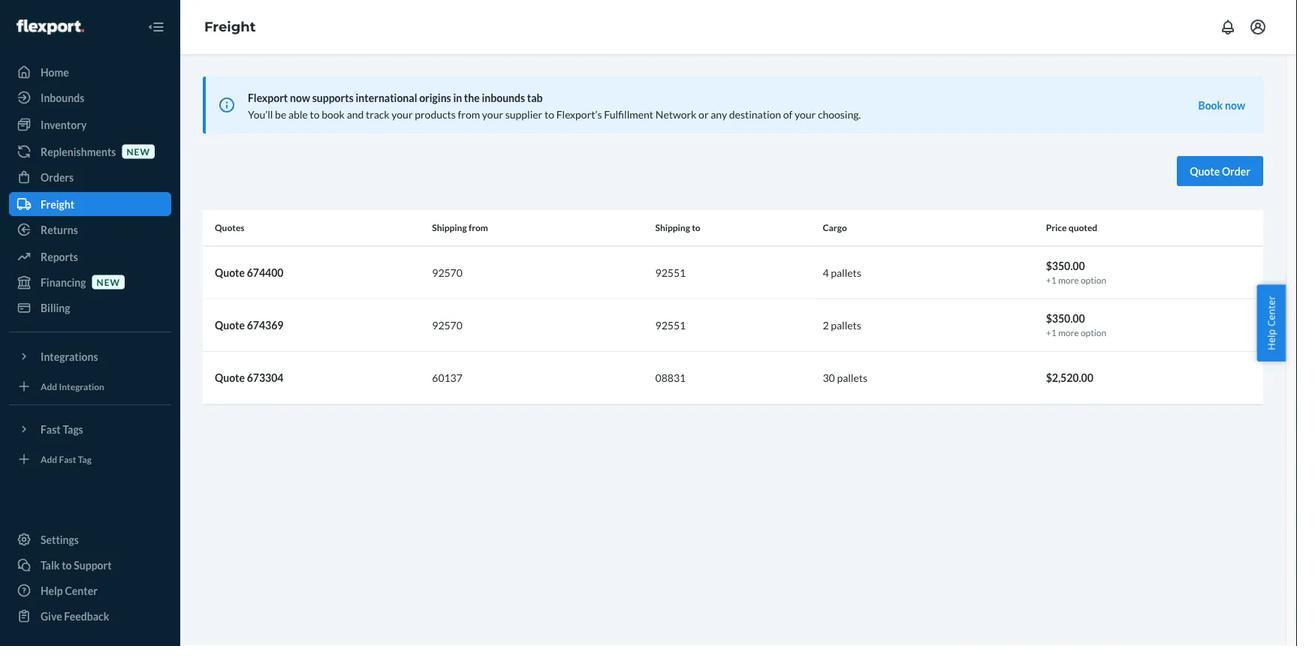Task type: vqa. For each thing, say whether or not it's contained in the screenshot.
THE HOME
yes



Task type: locate. For each thing, give the bounding box(es) containing it.
fast inside "dropdown button"
[[41, 423, 61, 436]]

shipping for shipping to
[[656, 223, 690, 233]]

quote left 674400 at the top left
[[215, 266, 245, 279]]

2 more from the top
[[1059, 327, 1080, 338]]

2 +1 from the top
[[1047, 327, 1057, 338]]

pallets right 4
[[831, 266, 862, 279]]

option up $2,520.00
[[1081, 327, 1107, 338]]

more down price quoted
[[1059, 275, 1080, 286]]

add fast tag
[[41, 454, 92, 465]]

fast
[[41, 423, 61, 436], [59, 454, 76, 465]]

fulfillment
[[604, 108, 654, 121]]

center inside button
[[1265, 296, 1279, 327]]

1 vertical spatial 92570
[[432, 319, 463, 332]]

0 vertical spatial $350.00
[[1047, 260, 1086, 273]]

add fast tag link
[[9, 448, 171, 472]]

0 vertical spatial option
[[1081, 275, 1107, 286]]

1 vertical spatial pallets
[[831, 319, 862, 332]]

2 vertical spatial pallets
[[837, 372, 868, 385]]

0 vertical spatial +1
[[1047, 275, 1057, 286]]

08831
[[656, 372, 686, 385]]

1 92551 from the top
[[656, 266, 686, 279]]

1 horizontal spatial now
[[1226, 99, 1246, 112]]

now inside flexport now supports international origins in the inbounds tab you'll be able to book and track your products from your supplier to flexport's fulfillment network or any destination of your choosing.
[[290, 91, 310, 104]]

+1 for 4 pallets
[[1047, 275, 1057, 286]]

add down fast tags
[[41, 454, 57, 465]]

option for 2 pallets
[[1081, 327, 1107, 338]]

1 vertical spatial more
[[1059, 327, 1080, 338]]

freight link
[[204, 19, 256, 35], [9, 192, 171, 216]]

0 horizontal spatial shipping
[[432, 223, 467, 233]]

$350.00 +1 more option for 4 pallets
[[1047, 260, 1107, 286]]

pallets right the '30'
[[837, 372, 868, 385]]

92570 for quote 674369
[[432, 319, 463, 332]]

close navigation image
[[147, 18, 165, 36]]

1 horizontal spatial freight link
[[204, 19, 256, 35]]

1 $350.00 +1 more option from the top
[[1047, 260, 1107, 286]]

0 vertical spatial more
[[1059, 275, 1080, 286]]

add
[[41, 381, 57, 392], [41, 454, 57, 465]]

1 shipping from the left
[[432, 223, 467, 233]]

92551 for 2 pallets
[[656, 319, 686, 332]]

1 vertical spatial freight
[[41, 198, 74, 211]]

home link
[[9, 60, 171, 84]]

now
[[290, 91, 310, 104], [1226, 99, 1246, 112]]

2 add from the top
[[41, 454, 57, 465]]

flexport now supports international origins in the inbounds tab you'll be able to book and track your products from your supplier to flexport's fulfillment network or any destination of your choosing.
[[248, 91, 861, 121]]

give feedback
[[41, 611, 109, 623]]

1 vertical spatial center
[[65, 585, 98, 598]]

products
[[415, 108, 456, 121]]

2 $350.00 from the top
[[1047, 313, 1086, 325]]

0 horizontal spatial your
[[392, 108, 413, 121]]

1 vertical spatial +1
[[1047, 327, 1057, 338]]

1 vertical spatial $350.00 +1 more option
[[1047, 313, 1107, 338]]

1 horizontal spatial help
[[1265, 330, 1279, 351]]

1 vertical spatial new
[[97, 277, 120, 288]]

30
[[823, 372, 835, 385]]

now up able in the top of the page
[[290, 91, 310, 104]]

2 shipping from the left
[[656, 223, 690, 233]]

0 vertical spatial fast
[[41, 423, 61, 436]]

0 vertical spatial $350.00 +1 more option
[[1047, 260, 1107, 286]]

+1
[[1047, 275, 1057, 286], [1047, 327, 1057, 338]]

more up $2,520.00
[[1059, 327, 1080, 338]]

freight link right "close navigation" icon
[[204, 19, 256, 35]]

origins
[[419, 91, 451, 104]]

fast left tags
[[41, 423, 61, 436]]

$350.00 down price quoted
[[1047, 260, 1086, 273]]

fast left tag
[[59, 454, 76, 465]]

92551 down the shipping to
[[656, 266, 686, 279]]

1 horizontal spatial shipping
[[656, 223, 690, 233]]

add left integration
[[41, 381, 57, 392]]

book now
[[1199, 99, 1246, 112]]

0 horizontal spatial now
[[290, 91, 310, 104]]

$350.00 up $2,520.00
[[1047, 313, 1086, 325]]

your down international
[[392, 108, 413, 121]]

0 vertical spatial center
[[1265, 296, 1279, 327]]

pallets
[[831, 266, 862, 279], [831, 319, 862, 332], [837, 372, 868, 385]]

0 vertical spatial freight link
[[204, 19, 256, 35]]

your down inbounds
[[482, 108, 504, 121]]

help center
[[1265, 296, 1279, 351], [41, 585, 98, 598]]

help center link
[[9, 579, 171, 603]]

quote for quote 673304
[[215, 372, 245, 385]]

option for 4 pallets
[[1081, 275, 1107, 286]]

1 vertical spatial 92551
[[656, 319, 686, 332]]

freight right "close navigation" icon
[[204, 19, 256, 35]]

$350.00 +1 more option
[[1047, 260, 1107, 286], [1047, 313, 1107, 338]]

fast tags button
[[9, 418, 171, 442]]

2 $350.00 +1 more option from the top
[[1047, 313, 1107, 338]]

0 horizontal spatial help
[[41, 585, 63, 598]]

financing
[[41, 276, 86, 289]]

1 vertical spatial option
[[1081, 327, 1107, 338]]

0 vertical spatial 92570
[[432, 266, 463, 279]]

option
[[1081, 275, 1107, 286], [1081, 327, 1107, 338]]

+1 down price
[[1047, 275, 1057, 286]]

billing
[[41, 302, 70, 314]]

1 $350.00 from the top
[[1047, 260, 1086, 273]]

1 more from the top
[[1059, 275, 1080, 286]]

shipping
[[432, 223, 467, 233], [656, 223, 690, 233]]

2 92570 from the top
[[432, 319, 463, 332]]

30 pallets
[[823, 372, 868, 385]]

to
[[310, 108, 320, 121], [545, 108, 555, 121], [692, 223, 701, 233], [62, 559, 72, 572]]

$350.00 +1 more option up $2,520.00
[[1047, 313, 1107, 338]]

$350.00 +1 more option down price quoted
[[1047, 260, 1107, 286]]

92570 up 60137
[[432, 319, 463, 332]]

pallets right 2
[[831, 319, 862, 332]]

help center inside help center link
[[41, 585, 98, 598]]

now for book
[[1226, 99, 1246, 112]]

add integration
[[41, 381, 104, 392]]

1 horizontal spatial center
[[1265, 296, 1279, 327]]

1 vertical spatial add
[[41, 454, 57, 465]]

track
[[366, 108, 390, 121]]

1 horizontal spatial new
[[127, 146, 150, 157]]

0 vertical spatial 92551
[[656, 266, 686, 279]]

$350.00 +1 more option for 2 pallets
[[1047, 313, 1107, 338]]

or
[[699, 108, 709, 121]]

1 vertical spatial help center
[[41, 585, 98, 598]]

now for flexport
[[290, 91, 310, 104]]

+1 up $2,520.00
[[1047, 327, 1057, 338]]

option down quoted
[[1081, 275, 1107, 286]]

to inside talk to support button
[[62, 559, 72, 572]]

0 horizontal spatial new
[[97, 277, 120, 288]]

returns
[[41, 224, 78, 236]]

from
[[458, 108, 480, 121], [469, 223, 488, 233]]

quote inside quote order button
[[1190, 165, 1220, 178]]

92551 up 08831
[[656, 319, 686, 332]]

quote left 674369
[[215, 319, 245, 332]]

0 horizontal spatial help center
[[41, 585, 98, 598]]

2 92551 from the top
[[656, 319, 686, 332]]

center
[[1265, 296, 1279, 327], [65, 585, 98, 598]]

$350.00
[[1047, 260, 1086, 273], [1047, 313, 1086, 325]]

price
[[1047, 223, 1067, 233]]

0 vertical spatial help center
[[1265, 296, 1279, 351]]

flexport's
[[557, 108, 602, 121]]

0 vertical spatial freight
[[204, 19, 256, 35]]

new up "orders" link
[[127, 146, 150, 157]]

2 your from the left
[[482, 108, 504, 121]]

now right book
[[1226, 99, 1246, 112]]

quote left 673304
[[215, 372, 245, 385]]

1 your from the left
[[392, 108, 413, 121]]

orders link
[[9, 165, 171, 189]]

freight link up returns link in the left of the page
[[9, 192, 171, 216]]

92551 for 4 pallets
[[656, 266, 686, 279]]

92551
[[656, 266, 686, 279], [656, 319, 686, 332]]

4
[[823, 266, 829, 279]]

freight up returns
[[41, 198, 74, 211]]

help inside button
[[1265, 330, 1279, 351]]

0 vertical spatial add
[[41, 381, 57, 392]]

freight
[[204, 19, 256, 35], [41, 198, 74, 211]]

destination
[[729, 108, 782, 121]]

1 +1 from the top
[[1047, 275, 1057, 286]]

0 vertical spatial help
[[1265, 330, 1279, 351]]

tab
[[527, 91, 543, 104]]

0 vertical spatial pallets
[[831, 266, 862, 279]]

flexport
[[248, 91, 288, 104]]

1 vertical spatial freight link
[[9, 192, 171, 216]]

$350.00 for 2 pallets
[[1047, 313, 1086, 325]]

1 92570 from the top
[[432, 266, 463, 279]]

quote order
[[1190, 165, 1251, 178]]

2 horizontal spatial your
[[795, 108, 816, 121]]

reports
[[41, 251, 78, 263]]

2 option from the top
[[1081, 327, 1107, 338]]

1 horizontal spatial help center
[[1265, 296, 1279, 351]]

1 option from the top
[[1081, 275, 1107, 286]]

92570 down shipping from
[[432, 266, 463, 279]]

pallets for 4 pallets
[[831, 266, 862, 279]]

92570
[[432, 266, 463, 279], [432, 319, 463, 332]]

your right the "of"
[[795, 108, 816, 121]]

1 vertical spatial $350.00
[[1047, 313, 1086, 325]]

flexport logo image
[[17, 20, 84, 35]]

now inside button
[[1226, 99, 1246, 112]]

shipping to
[[656, 223, 701, 233]]

new down reports link
[[97, 277, 120, 288]]

inventory link
[[9, 113, 171, 137]]

new
[[127, 146, 150, 157], [97, 277, 120, 288]]

0 vertical spatial from
[[458, 108, 480, 121]]

your
[[392, 108, 413, 121], [482, 108, 504, 121], [795, 108, 816, 121]]

1 add from the top
[[41, 381, 57, 392]]

+1 for 2 pallets
[[1047, 327, 1057, 338]]

integration
[[59, 381, 104, 392]]

choosing.
[[818, 108, 861, 121]]

1 horizontal spatial your
[[482, 108, 504, 121]]

0 vertical spatial new
[[127, 146, 150, 157]]

order
[[1223, 165, 1251, 178]]

quote left the order
[[1190, 165, 1220, 178]]

quote
[[1190, 165, 1220, 178], [215, 266, 245, 279], [215, 319, 245, 332], [215, 372, 245, 385]]

more
[[1059, 275, 1080, 286], [1059, 327, 1080, 338]]

billing link
[[9, 296, 171, 320]]



Task type: describe. For each thing, give the bounding box(es) containing it.
4 pallets
[[823, 266, 862, 279]]

add for add integration
[[41, 381, 57, 392]]

network
[[656, 108, 697, 121]]

help center button
[[1257, 285, 1286, 362]]

0 horizontal spatial center
[[65, 585, 98, 598]]

add for add fast tag
[[41, 454, 57, 465]]

be
[[275, 108, 286, 121]]

quote for quote order
[[1190, 165, 1220, 178]]

the
[[464, 91, 480, 104]]

supports
[[312, 91, 354, 104]]

give
[[41, 611, 62, 623]]

inbounds link
[[9, 86, 171, 110]]

quote 673304
[[215, 372, 284, 385]]

673304
[[247, 372, 284, 385]]

settings
[[41, 534, 79, 547]]

pallets for 2 pallets
[[831, 319, 862, 332]]

0 horizontal spatial freight
[[41, 198, 74, 211]]

92570 for quote 674400
[[432, 266, 463, 279]]

supplier
[[506, 108, 543, 121]]

book
[[322, 108, 345, 121]]

you'll
[[248, 108, 273, 121]]

more for 4 pallets
[[1059, 275, 1080, 286]]

quote 674369
[[215, 319, 284, 332]]

1 vertical spatial fast
[[59, 454, 76, 465]]

new for replenishments
[[127, 146, 150, 157]]

settings link
[[9, 528, 171, 552]]

inbounds
[[482, 91, 525, 104]]

book
[[1199, 99, 1224, 112]]

tags
[[63, 423, 83, 436]]

inbounds
[[41, 91, 84, 104]]

quotes
[[215, 223, 245, 233]]

shipping for shipping from
[[432, 223, 467, 233]]

give feedback button
[[9, 605, 171, 629]]

any
[[711, 108, 727, 121]]

talk to support
[[41, 559, 112, 572]]

home
[[41, 66, 69, 79]]

integrations
[[41, 351, 98, 363]]

more for 2 pallets
[[1059, 327, 1080, 338]]

returns link
[[9, 218, 171, 242]]

quoted
[[1069, 223, 1098, 233]]

of
[[784, 108, 793, 121]]

60137
[[432, 372, 463, 385]]

cargo
[[823, 223, 847, 233]]

quote for quote 674400
[[215, 266, 245, 279]]

shipping from
[[432, 223, 488, 233]]

in
[[453, 91, 462, 104]]

new for financing
[[97, 277, 120, 288]]

replenishments
[[41, 145, 116, 158]]

$2,520.00
[[1047, 372, 1094, 385]]

$350.00 for 4 pallets
[[1047, 260, 1086, 273]]

1 vertical spatial from
[[469, 223, 488, 233]]

price quoted
[[1047, 223, 1098, 233]]

book now button
[[1199, 98, 1246, 113]]

3 your from the left
[[795, 108, 816, 121]]

2 pallets
[[823, 319, 862, 332]]

quote order button
[[1178, 156, 1264, 186]]

integrations button
[[9, 345, 171, 369]]

and
[[347, 108, 364, 121]]

international
[[356, 91, 417, 104]]

quote for quote 674369
[[215, 319, 245, 332]]

from inside flexport now supports international origins in the inbounds tab you'll be able to book and track your products from your supplier to flexport's fulfillment network or any destination of your choosing.
[[458, 108, 480, 121]]

help center inside help center button
[[1265, 296, 1279, 351]]

inventory
[[41, 118, 87, 131]]

talk to support button
[[9, 554, 171, 578]]

2
[[823, 319, 829, 332]]

quote 674400
[[215, 266, 284, 279]]

support
[[74, 559, 112, 572]]

feedback
[[64, 611, 109, 623]]

674400
[[247, 266, 284, 279]]

pallets for 30 pallets
[[837, 372, 868, 385]]

1 horizontal spatial freight
[[204, 19, 256, 35]]

0 horizontal spatial freight link
[[9, 192, 171, 216]]

674369
[[247, 319, 284, 332]]

open account menu image
[[1250, 18, 1268, 36]]

orders
[[41, 171, 74, 184]]

tag
[[78, 454, 92, 465]]

open notifications image
[[1220, 18, 1238, 36]]

able
[[289, 108, 308, 121]]

add integration link
[[9, 375, 171, 399]]

reports link
[[9, 245, 171, 269]]

fast tags
[[41, 423, 83, 436]]

1 vertical spatial help
[[41, 585, 63, 598]]

talk
[[41, 559, 60, 572]]



